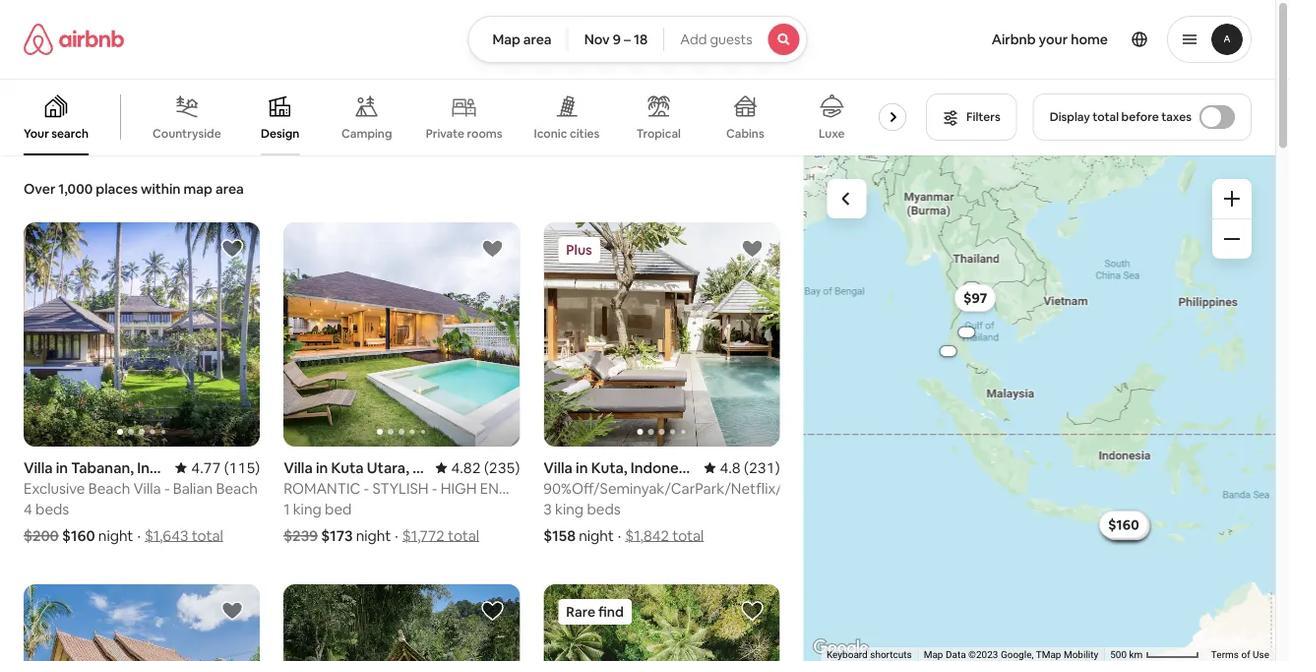 Task type: describe. For each thing, give the bounding box(es) containing it.
$1,643
[[145, 526, 188, 545]]

display
[[1050, 109, 1090, 125]]

90%off/seminyak/carpark/netflix/youtubeavailable 3 king beds $158 night · $1,842 total
[[544, 479, 902, 545]]

$239
[[284, 526, 318, 545]]

500
[[1110, 649, 1127, 661]]

mobility
[[1064, 649, 1099, 661]]

$54
[[1114, 518, 1138, 536]]

rooms
[[467, 126, 503, 141]]

keyboard
[[827, 649, 868, 661]]

cabins
[[726, 126, 764, 141]]

airbnb
[[992, 31, 1036, 48]]

add to wishlist: villa in tabanan, indonesia image
[[221, 237, 244, 261]]

$191
[[1113, 516, 1141, 534]]

18
[[634, 31, 648, 48]]

google,
[[1001, 649, 1034, 661]]

home
[[1071, 31, 1108, 48]]

$173 button
[[1102, 513, 1149, 540]]

use
[[1253, 649, 1270, 661]]

-
[[164, 479, 170, 498]]

map data ©2023 google, tmap mobility
[[924, 649, 1099, 661]]

display total before taxes button
[[1033, 94, 1252, 141]]

$97
[[963, 289, 987, 307]]

map for map data ©2023 google, tmap mobility
[[924, 649, 943, 661]]

total inside button
[[1093, 109, 1119, 125]]

over 1,000 places within map area
[[24, 180, 244, 198]]

4.8 (231)
[[720, 458, 780, 478]]

add
[[680, 31, 707, 48]]

balian
[[173, 479, 213, 498]]

$310 button
[[1101, 513, 1150, 540]]

$97 button
[[955, 284, 996, 312]]

nov
[[584, 31, 610, 48]]

beds inside 90%off/seminyak/carpark/netflix/youtubeavailable 3 king beds $158 night · $1,842 total
[[587, 500, 621, 519]]

tmap
[[1036, 649, 1061, 661]]

(235)
[[484, 458, 520, 478]]

$88 button
[[1105, 511, 1148, 539]]

4
[[24, 500, 32, 519]]

map
[[184, 180, 213, 198]]

design
[[261, 126, 300, 141]]

4.8
[[720, 458, 741, 478]]

1
[[284, 500, 290, 519]]

4.82
[[451, 458, 481, 478]]

your
[[1039, 31, 1068, 48]]

$1,772
[[402, 526, 445, 545]]

google image
[[809, 636, 874, 661]]

90%off/seminyak/carpark/netflix/youtubeavailable
[[544, 479, 902, 498]]

terms
[[1211, 649, 1239, 661]]

$173 inside '1 king bed $239 $173 night · $1,772 total'
[[321, 526, 353, 545]]

add to wishlist: room in kecamatan ubud, indonesia image
[[741, 600, 764, 623]]

$310
[[1110, 518, 1141, 535]]

· for 90%off/seminyak/carpark/netflix/youtubeavailable 3 king beds $158 night · $1,842 total
[[618, 526, 621, 545]]

–
[[624, 31, 631, 48]]

area inside button
[[523, 31, 552, 48]]

king inside '1 king bed $239 $173 night · $1,772 total'
[[293, 500, 322, 519]]

add guests
[[680, 31, 753, 48]]

$158 button
[[1102, 513, 1150, 541]]

$54 button
[[1105, 513, 1147, 541]]

9
[[613, 31, 621, 48]]

1,000
[[58, 180, 93, 198]]

before
[[1122, 109, 1159, 125]]

night inside exclusive beach villa - balian beach 4 beds $200 $160 night · $1,643 total
[[98, 526, 133, 545]]

add to wishlist: cottage in kecamatan ubud, indonesia image
[[221, 600, 244, 623]]

4.82 (235)
[[451, 458, 520, 478]]

beds inside exclusive beach villa - balian beach 4 beds $200 $160 night · $1,643 total
[[35, 500, 69, 519]]

$89
[[1113, 518, 1138, 536]]

within
[[141, 180, 181, 198]]

4.77
[[191, 458, 221, 478]]

add to wishlist: villa in kuta utara, indonesia image
[[481, 237, 504, 261]]

none search field containing map area
[[468, 16, 808, 63]]

$88
[[1114, 516, 1139, 534]]

$89 button
[[1105, 513, 1147, 540]]

©2023
[[969, 649, 998, 661]]

king inside 90%off/seminyak/carpark/netflix/youtubeavailable 3 king beds $158 night · $1,842 total
[[555, 500, 584, 519]]

private rooms
[[426, 126, 503, 141]]

4.77 (115)
[[191, 458, 260, 478]]

terms of use
[[1211, 649, 1270, 661]]



Task type: vqa. For each thing, say whether or not it's contained in the screenshot.
Exclusive
yes



Task type: locate. For each thing, give the bounding box(es) containing it.
$158
[[1111, 518, 1141, 536], [544, 526, 576, 545]]

area left nov
[[523, 31, 552, 48]]

total right $1,772
[[448, 526, 479, 545]]

1 night from the left
[[98, 526, 133, 545]]

villa
[[133, 479, 161, 498]]

1 horizontal spatial ·
[[395, 526, 398, 545]]

beach down the (115)
[[216, 479, 258, 498]]

map left data
[[924, 649, 943, 661]]

$160 inside button
[[1108, 516, 1139, 534]]

$60 button
[[1105, 512, 1148, 539]]

keyboard shortcuts
[[827, 649, 912, 661]]

map for map area
[[493, 31, 520, 48]]

your search
[[24, 126, 89, 141]]

filters
[[967, 109, 1001, 125]]

$1,772 total button
[[402, 526, 479, 545]]

beds right 3
[[587, 500, 621, 519]]

0 vertical spatial area
[[523, 31, 552, 48]]

1 horizontal spatial $160
[[1108, 516, 1139, 534]]

1 horizontal spatial $158
[[1111, 518, 1141, 536]]

(115)
[[224, 458, 260, 478]]

3
[[544, 500, 552, 519]]

1 horizontal spatial beds
[[587, 500, 621, 519]]

1 horizontal spatial night
[[356, 526, 391, 545]]

king
[[293, 500, 322, 519], [555, 500, 584, 519]]

2 beach from the left
[[216, 479, 258, 498]]

private
[[426, 126, 465, 141]]

$160
[[1108, 516, 1139, 534], [62, 526, 95, 545]]

iconic cities
[[534, 126, 600, 141]]

over
[[24, 180, 55, 198]]

beds
[[35, 500, 69, 519], [587, 500, 621, 519]]

exclusive
[[24, 479, 85, 498]]

keyboard shortcuts button
[[827, 648, 912, 661]]

1 king bed $239 $173 night · $1,772 total
[[284, 500, 479, 545]]

guests
[[710, 31, 753, 48]]

map
[[493, 31, 520, 48], [924, 649, 943, 661]]

bed
[[325, 500, 352, 519]]

search
[[52, 126, 89, 141]]

(231)
[[744, 458, 780, 478]]

nov 9 – 18
[[584, 31, 648, 48]]

add to wishlist: home in kecamatan selat, indonesia image
[[481, 600, 504, 623]]

taxes
[[1162, 109, 1192, 125]]

nov 9 – 18 button
[[568, 16, 665, 63]]

· for 1 king bed $239 $173 night · $1,772 total
[[395, 526, 398, 545]]

night for $239
[[356, 526, 391, 545]]

0 horizontal spatial $158
[[544, 526, 576, 545]]

1 vertical spatial area
[[215, 180, 244, 198]]

1 beds from the left
[[35, 500, 69, 519]]

500 km
[[1110, 649, 1146, 661]]

group containing iconic cities
[[0, 79, 915, 156]]

2 · from the left
[[395, 526, 398, 545]]

1 · from the left
[[137, 526, 141, 545]]

0 horizontal spatial beach
[[88, 479, 130, 498]]

airbnb your home link
[[980, 19, 1120, 60]]

total left before
[[1093, 109, 1119, 125]]

group
[[0, 79, 915, 156], [24, 222, 260, 447], [284, 222, 520, 447], [544, 222, 780, 447], [24, 585, 260, 661], [284, 585, 520, 661], [544, 585, 780, 661]]

$60
[[1114, 517, 1139, 534]]

0 horizontal spatial area
[[215, 180, 244, 198]]

night inside 90%off/seminyak/carpark/netflix/youtubeavailable 3 king beds $158 night · $1,842 total
[[579, 526, 614, 545]]

add guests button
[[664, 16, 808, 63]]

tropical
[[636, 126, 681, 141]]

0 horizontal spatial king
[[293, 500, 322, 519]]

night for $158
[[579, 526, 614, 545]]

airbnb your home
[[992, 31, 1108, 48]]

luxe
[[819, 126, 845, 141]]

1 king from the left
[[293, 500, 322, 519]]

0 horizontal spatial map
[[493, 31, 520, 48]]

night left $1,772
[[356, 526, 391, 545]]

1 beach from the left
[[88, 479, 130, 498]]

night inside '1 king bed $239 $173 night · $1,772 total'
[[356, 526, 391, 545]]

0 horizontal spatial beds
[[35, 500, 69, 519]]

1 horizontal spatial $173
[[1111, 518, 1140, 535]]

profile element
[[831, 0, 1252, 79]]

places
[[96, 180, 138, 198]]

4.77 out of 5 average rating,  115 reviews image
[[175, 458, 260, 478]]

0 horizontal spatial $160
[[62, 526, 95, 545]]

countryside
[[153, 126, 221, 141]]

iconic
[[534, 126, 567, 141]]

$173 inside button
[[1111, 518, 1140, 535]]

map left nov
[[493, 31, 520, 48]]

google map
showing 28 stays. region
[[804, 156, 1276, 661]]

$1,842 total button
[[625, 526, 704, 545]]

total inside '1 king bed $239 $173 night · $1,772 total'
[[448, 526, 479, 545]]

2 horizontal spatial night
[[579, 526, 614, 545]]

2 horizontal spatial ·
[[618, 526, 621, 545]]

total inside 90%off/seminyak/carpark/netflix/youtubeavailable 3 king beds $158 night · $1,842 total
[[672, 526, 704, 545]]

of
[[1242, 649, 1251, 661]]

king right 3
[[555, 500, 584, 519]]

night
[[98, 526, 133, 545], [356, 526, 391, 545], [579, 526, 614, 545]]

0 horizontal spatial night
[[98, 526, 133, 545]]

3 · from the left
[[618, 526, 621, 545]]

terms of use link
[[1211, 649, 1270, 661]]

shortcuts
[[870, 649, 912, 661]]

exclusive beach villa - balian beach 4 beds $200 $160 night · $1,643 total
[[24, 479, 258, 545]]

1 horizontal spatial map
[[924, 649, 943, 661]]

total right $1,842
[[672, 526, 704, 545]]

camping
[[341, 126, 392, 141]]

3 night from the left
[[579, 526, 614, 545]]

night left $1,842
[[579, 526, 614, 545]]

2 night from the left
[[356, 526, 391, 545]]

· left $1,643
[[137, 526, 141, 545]]

2 beds from the left
[[587, 500, 621, 519]]

data
[[946, 649, 966, 661]]

·
[[137, 526, 141, 545], [395, 526, 398, 545], [618, 526, 621, 545]]

cities
[[570, 126, 600, 141]]

total inside exclusive beach villa - balian beach 4 beds $200 $160 night · $1,643 total
[[192, 526, 223, 545]]

$39
[[1115, 516, 1139, 534]]

king right '1'
[[293, 500, 322, 519]]

$41 button
[[1107, 511, 1147, 539]]

map area
[[493, 31, 552, 48]]

· left $1,772
[[395, 526, 398, 545]]

total right $1,643
[[192, 526, 223, 545]]

· inside '1 king bed $239 $173 night · $1,772 total'
[[395, 526, 398, 545]]

display total before taxes
[[1050, 109, 1192, 125]]

beds down exclusive
[[35, 500, 69, 519]]

500 km button
[[1105, 648, 1206, 661]]

zoom in image
[[1224, 191, 1240, 207]]

zoom out image
[[1224, 231, 1240, 247]]

1 horizontal spatial king
[[555, 500, 584, 519]]

filters button
[[926, 94, 1017, 141]]

beach left villa
[[88, 479, 130, 498]]

night left $1,643
[[98, 526, 133, 545]]

$160 button
[[1099, 511, 1148, 539]]

area
[[523, 31, 552, 48], [215, 180, 244, 198]]

$173
[[1111, 518, 1140, 535], [321, 526, 353, 545]]

total
[[1093, 109, 1119, 125], [192, 526, 223, 545], [448, 526, 479, 545], [672, 526, 704, 545]]

None search field
[[468, 16, 808, 63]]

0 horizontal spatial ·
[[137, 526, 141, 545]]

0 vertical spatial map
[[493, 31, 520, 48]]

$158 inside button
[[1111, 518, 1141, 536]]

4.8 out of 5 average rating,  231 reviews image
[[704, 458, 780, 478]]

· inside 90%off/seminyak/carpark/netflix/youtubeavailable 3 king beds $158 night · $1,842 total
[[618, 526, 621, 545]]

$200
[[24, 526, 59, 545]]

$160 inside exclusive beach villa - balian beach 4 beds $200 $160 night · $1,643 total
[[62, 526, 95, 545]]

$1,842
[[625, 526, 669, 545]]

1 horizontal spatial beach
[[216, 479, 258, 498]]

2 king from the left
[[555, 500, 584, 519]]

· inside exclusive beach villa - balian beach 4 beds $200 $160 night · $1,643 total
[[137, 526, 141, 545]]

$158 inside 90%off/seminyak/carpark/netflix/youtubeavailable 3 king beds $158 night · $1,842 total
[[544, 526, 576, 545]]

your
[[24, 126, 49, 141]]

4.82 out of 5 average rating,  235 reviews image
[[435, 458, 520, 478]]

· left $1,842
[[618, 526, 621, 545]]

1 horizontal spatial area
[[523, 31, 552, 48]]

add to wishlist: villa in kuta, indonesia image
[[741, 237, 764, 261]]

area right map
[[215, 180, 244, 198]]

map inside button
[[493, 31, 520, 48]]

$1,643 total button
[[145, 526, 223, 545]]

0 horizontal spatial $173
[[321, 526, 353, 545]]

1 vertical spatial map
[[924, 649, 943, 661]]

$191 button
[[1104, 511, 1150, 539]]



